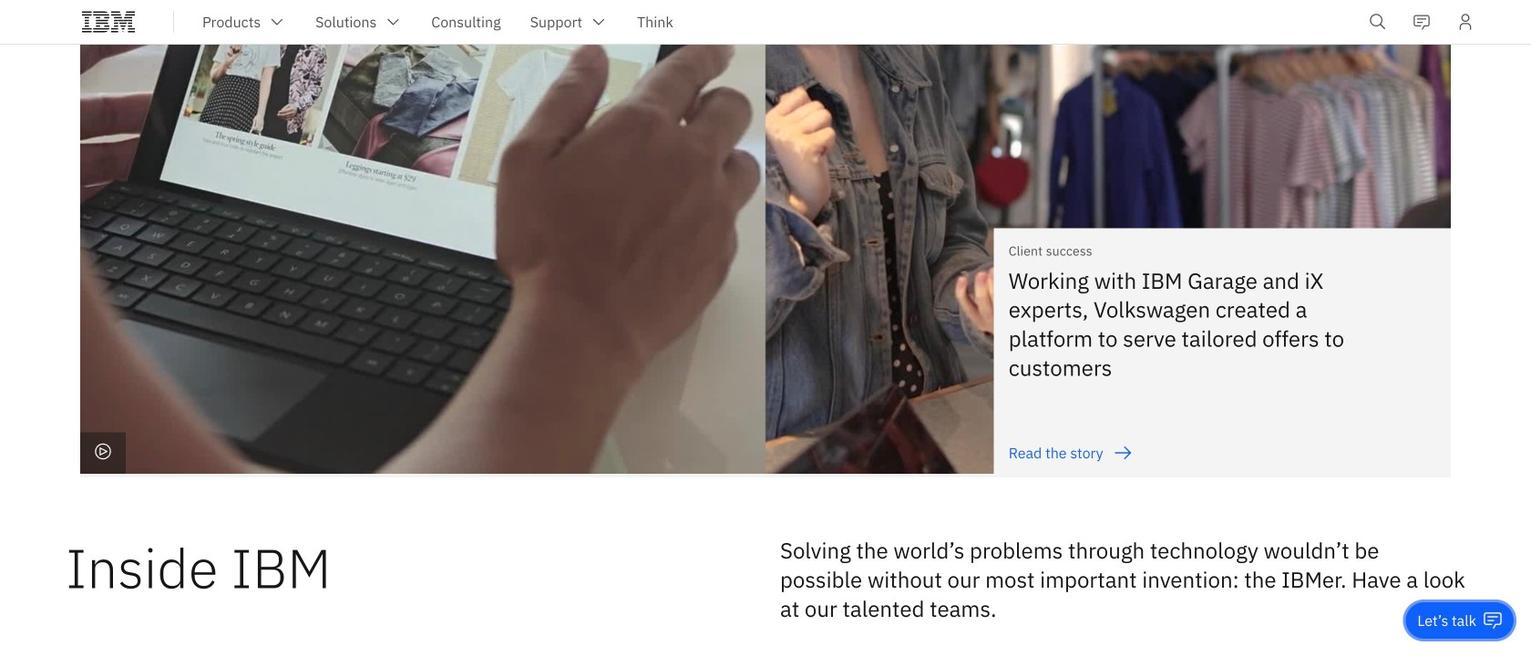 Task type: describe. For each thing, give the bounding box(es) containing it.
let's talk element
[[1418, 611, 1477, 631]]



